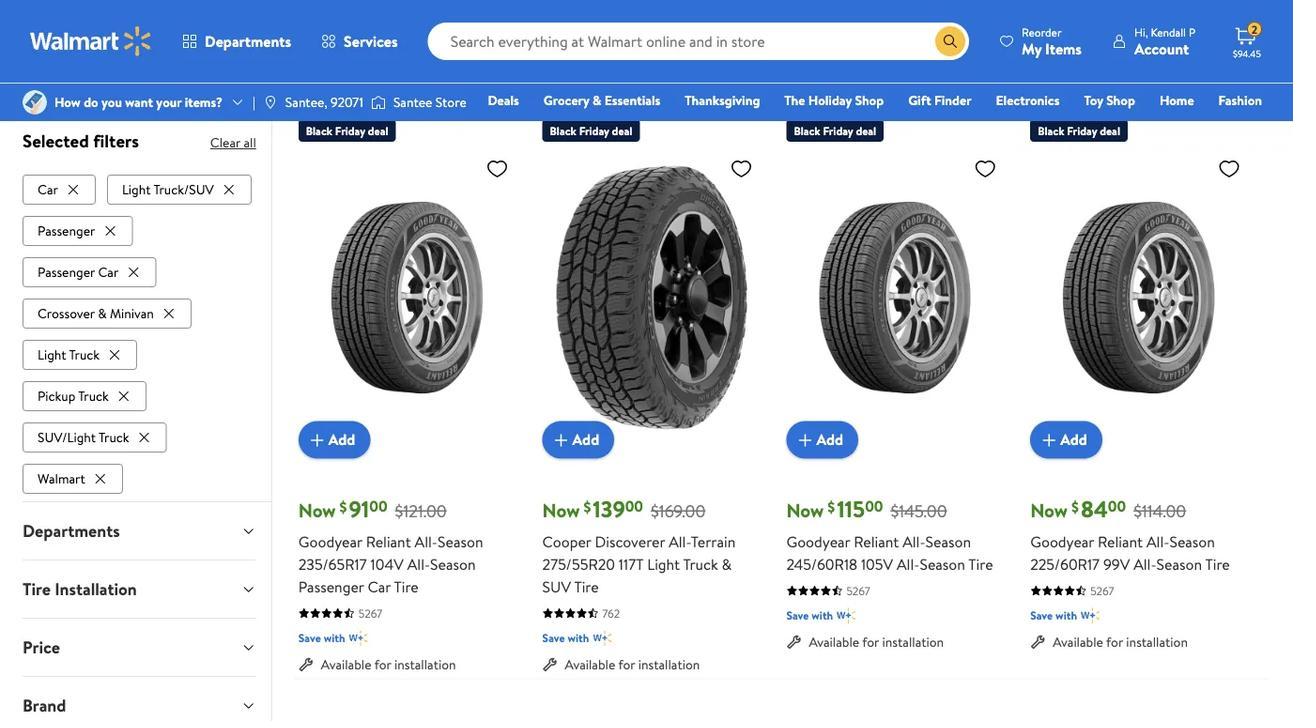 Task type: locate. For each thing, give the bounding box(es) containing it.
how
[[54, 93, 81, 111]]

walmart plus image
[[837, 606, 856, 625], [1081, 606, 1100, 625], [349, 629, 368, 648], [593, 629, 612, 648]]

4 now from the left
[[1031, 497, 1068, 524]]

goodyear inside "now $ 115 00 $145.00 goodyear reliant all-season 245/60r18 105v all-season tire"
[[787, 531, 850, 552]]

save with down suv
[[543, 630, 589, 646]]

black down santee, 92071
[[306, 123, 332, 139]]

2 vertical spatial light
[[647, 554, 680, 574]]

add button
[[298, 421, 370, 459], [543, 421, 614, 459], [787, 421, 858, 459], [1031, 421, 1102, 459]]

2 horizontal spatial light
[[647, 554, 680, 574]]

now inside "now $ 115 00 $145.00 goodyear reliant all-season 245/60r18 105v all-season tire"
[[787, 497, 824, 524]]

all- right "99v"
[[1134, 554, 1157, 574]]

gift finder
[[908, 91, 972, 109]]

4 black friday deal from the left
[[1038, 123, 1120, 139]]

now inside now $ 84 00 $114.00 goodyear reliant all-season 225/60r17 99v all-season tire
[[1031, 497, 1068, 524]]

$ inside now $ 84 00 $114.00 goodyear reliant all-season 225/60r17 99v all-season tire
[[1072, 497, 1079, 518]]

deals
[[488, 91, 519, 109]]

now left 84
[[1031, 497, 1068, 524]]

tire inside "now $ 115 00 $145.00 goodyear reliant all-season 245/60r18 105v all-season tire"
[[969, 554, 993, 574]]

1 add from the left
[[329, 429, 355, 450]]

price for price when purchased online
[[295, 95, 328, 116]]

with down 245/60r18
[[812, 608, 833, 624]]

0 horizontal spatial &
[[98, 304, 107, 322]]

now inside now $ 139 00 $169.00 cooper discoverer all-terrain 275/55r20 117t light truck & suv tire
[[543, 497, 580, 524]]

3 add to cart image from the left
[[794, 429, 817, 451]]

items
[[1045, 38, 1082, 59]]

105v
[[861, 554, 893, 574]]

now up the cooper
[[543, 497, 580, 524]]

truck for suv/light truck
[[99, 428, 129, 446]]

104v
[[371, 554, 404, 574]]

2 add from the left
[[573, 429, 599, 450]]

goodyear inside now $ 91 00 $121.00 goodyear reliant all-season 235/65r17 104v all-season passenger car tire
[[298, 531, 362, 552]]

1 vertical spatial light
[[38, 345, 66, 364]]

1 $ from the left
[[340, 497, 347, 518]]

$ inside now $ 91 00 $121.00 goodyear reliant all-season 235/65r17 104v all-season passenger car tire
[[340, 497, 347, 518]]

add to favorites list, goodyear reliant all-season 245/60r18 105v all-season tire image
[[974, 157, 997, 180]]

2 horizontal spatial  image
[[371, 93, 386, 112]]

5267 down the 104v
[[359, 605, 382, 621]]

deal down essentials
[[612, 123, 632, 139]]

walmart plus image for 139
[[593, 629, 612, 648]]

black friday deal for 139
[[550, 123, 632, 139]]

black friday deal
[[306, 123, 388, 139], [550, 123, 632, 139], [794, 123, 876, 139], [1038, 123, 1120, 139]]

115
[[837, 493, 865, 525]]

season
[[438, 531, 483, 552], [926, 531, 971, 552], [1170, 531, 1215, 552], [430, 554, 476, 574], [920, 554, 965, 574], [1157, 554, 1202, 574]]

walmart image
[[30, 26, 152, 56]]

1 tires from the left
[[328, 55, 367, 81]]

selected
[[23, 129, 89, 153]]

holiday
[[809, 91, 852, 109]]

clear all
[[210, 133, 256, 152]]

$ left 115
[[828, 497, 835, 518]]

friday down the holiday shop
[[823, 123, 853, 139]]

$ for 91
[[340, 497, 347, 518]]

5267 for 115
[[847, 583, 870, 599]]

00 for 139
[[625, 496, 643, 517]]

truck up pickup truck list item at the left
[[69, 345, 100, 364]]

toy shop link
[[1076, 90, 1144, 110]]

light truck
[[38, 345, 100, 364]]

1 deal from the left
[[368, 123, 388, 139]]

3 add button from the left
[[787, 421, 858, 459]]

0 horizontal spatial price
[[23, 636, 60, 659]]

4 $ from the left
[[1072, 497, 1079, 518]]

do
[[84, 93, 98, 111]]

departments
[[205, 31, 291, 52], [23, 519, 120, 543]]

save down 245/60r18
[[787, 608, 809, 624]]

1 goodyear from the left
[[298, 531, 362, 552]]

2 black from the left
[[550, 123, 577, 139]]

tires left in
[[328, 55, 367, 81]]

add for 91
[[329, 429, 355, 450]]

with for 115
[[812, 608, 833, 624]]

light truck/suv
[[122, 180, 214, 198]]

registry
[[1046, 117, 1094, 136]]

car inside 'button'
[[38, 180, 58, 198]]

black friday deal down the holiday shop
[[794, 123, 876, 139]]

reliant inside "now $ 115 00 $145.00 goodyear reliant all-season 245/60r18 105v all-season tire"
[[854, 531, 899, 552]]

3 add from the left
[[817, 429, 843, 450]]

0 horizontal spatial 5267
[[359, 605, 382, 621]]

light
[[122, 180, 151, 198], [38, 345, 66, 364], [647, 554, 680, 574]]

black down the
[[794, 123, 821, 139]]

4 add to cart image from the left
[[1038, 429, 1061, 451]]

3 00 from the left
[[865, 496, 883, 517]]

car down the 104v
[[368, 576, 391, 597]]

passenger
[[38, 221, 95, 240], [38, 263, 95, 281], [298, 576, 364, 597]]

for
[[862, 633, 879, 651], [1106, 633, 1123, 651], [374, 656, 391, 674], [618, 656, 635, 674]]

0 horizontal spatial goodyear
[[298, 531, 362, 552]]

3 black from the left
[[794, 123, 821, 139]]

save down 225/60r17
[[1031, 608, 1053, 624]]

now left 115
[[787, 497, 824, 524]]

tire installation button
[[8, 560, 271, 618]]

2 vertical spatial &
[[722, 554, 732, 574]]

tire inside tire installation dropdown button
[[23, 577, 51, 601]]

reliant up "99v"
[[1098, 531, 1143, 552]]

pickup truck list item
[[23, 377, 150, 411]]

departments button
[[167, 19, 306, 64]]

deals link
[[479, 90, 528, 110]]

2 deal from the left
[[612, 123, 632, 139]]

00 for 115
[[865, 496, 883, 517]]

add to favorites list, goodyear reliant all-season 235/65r17 104v all-season passenger car tire image
[[486, 157, 509, 180]]

light inside now $ 139 00 $169.00 cooper discoverer all-terrain 275/55r20 117t light truck & suv tire
[[647, 554, 680, 574]]

2 vertical spatial passenger
[[298, 576, 364, 597]]

walmart plus image down 225/60r17
[[1081, 606, 1100, 625]]

00 left $145.00 at bottom right
[[865, 496, 883, 517]]

goodyear up 245/60r18
[[787, 531, 850, 552]]

purchased
[[370, 95, 437, 116]]

pickup truck button
[[23, 381, 146, 411]]

car tires in automotive tires (1000+)
[[295, 55, 585, 81]]

debit
[[1150, 117, 1182, 136]]

0 vertical spatial light
[[122, 180, 151, 198]]

1 shop from the left
[[855, 91, 884, 109]]

santee, 92071
[[285, 93, 363, 111]]

1 horizontal spatial 5267
[[847, 583, 870, 599]]

crossover & minivan list item
[[23, 295, 195, 328]]

deal down the holiday shop link
[[856, 123, 876, 139]]

add button for 91
[[298, 421, 370, 459]]

00 left $121.00
[[369, 496, 388, 517]]

black friday deal down "when"
[[306, 123, 388, 139]]

& for crossover
[[98, 304, 107, 322]]

4 add from the left
[[1061, 429, 1087, 450]]

add button up 115
[[787, 421, 858, 459]]

passenger inside list item
[[38, 221, 95, 240]]

truck right the suv/light
[[99, 428, 129, 446]]

now for 84
[[1031, 497, 1068, 524]]

departments tab
[[8, 502, 271, 559]]

$ for 84
[[1072, 497, 1079, 518]]

online
[[440, 95, 480, 116]]

$ inside now $ 139 00 $169.00 cooper discoverer all-terrain 275/55r20 117t light truck & suv tire
[[584, 497, 591, 518]]

reliant for 91
[[366, 531, 411, 552]]

deal down toy shop link
[[1100, 123, 1120, 139]]

& inside now $ 139 00 $169.00 cooper discoverer all-terrain 275/55r20 117t light truck & suv tire
[[722, 554, 732, 574]]

car down selected
[[38, 180, 58, 198]]

0 vertical spatial departments
[[205, 31, 291, 52]]

deal
[[368, 123, 388, 139], [612, 123, 632, 139], [856, 123, 876, 139], [1100, 123, 1120, 139]]

all- inside now $ 139 00 $169.00 cooper discoverer all-terrain 275/55r20 117t light truck & suv tire
[[669, 531, 691, 552]]

friday down toy at right top
[[1067, 123, 1097, 139]]

3 friday from the left
[[823, 123, 853, 139]]

1 add button from the left
[[298, 421, 370, 459]]

friday down grocery & essentials link
[[579, 123, 609, 139]]

applied filters section element
[[23, 129, 139, 153]]

add up 115
[[817, 429, 843, 450]]

black down electronics link
[[1038, 123, 1065, 139]]

00 left $114.00
[[1108, 496, 1126, 517]]

1 add to cart image from the left
[[306, 429, 329, 451]]

1 vertical spatial departments
[[23, 519, 120, 543]]

available for installation for 84
[[1053, 633, 1188, 651]]

light right the 117t
[[647, 554, 680, 574]]

save with down 225/60r17
[[1031, 608, 1077, 624]]

walmart plus image down 245/60r18
[[837, 606, 856, 625]]

installation for 91
[[394, 656, 456, 674]]

price up brand
[[23, 636, 60, 659]]

goodyear reliant all-season 235/65r17 104v all-season passenger car tire image
[[298, 149, 516, 444]]

passenger down car 'button'
[[38, 221, 95, 240]]

3 $ from the left
[[828, 497, 835, 518]]

with down suv
[[568, 630, 589, 646]]

add button for 115
[[787, 421, 858, 459]]

1 reliant from the left
[[366, 531, 411, 552]]

00 inside now $ 91 00 $121.00 goodyear reliant all-season 235/65r17 104v all-season passenger car tire
[[369, 496, 388, 517]]

add up 139
[[573, 429, 599, 450]]

walmart plus image down 235/65r17
[[349, 629, 368, 648]]

3 black friday deal from the left
[[794, 123, 876, 139]]

& for grocery
[[593, 91, 602, 109]]

0 horizontal spatial reliant
[[366, 531, 411, 552]]

1 horizontal spatial price
[[295, 95, 328, 116]]

5267 for 84
[[1091, 583, 1114, 599]]

now for 139
[[543, 497, 580, 524]]

walmart plus image for 84
[[1081, 606, 1100, 625]]

1 vertical spatial &
[[98, 304, 107, 322]]

all- down $169.00 at bottom right
[[669, 531, 691, 552]]

tires
[[328, 55, 367, 81], [491, 55, 530, 81]]

0 vertical spatial price
[[295, 95, 328, 116]]

5267 for 91
[[359, 605, 382, 621]]

with down 225/60r17
[[1056, 608, 1077, 624]]

4 black from the left
[[1038, 123, 1065, 139]]

installation
[[55, 577, 137, 601]]

$ left 91
[[340, 497, 347, 518]]

$ inside "now $ 115 00 $145.00 goodyear reliant all-season 245/60r18 105v all-season tire"
[[828, 497, 835, 518]]

departments up |
[[205, 31, 291, 52]]

shop right holiday
[[855, 91, 884, 109]]

walmart plus image down 762
[[593, 629, 612, 648]]

walmart
[[38, 469, 85, 488]]

2 horizontal spatial 5267
[[1091, 583, 1114, 599]]

1 horizontal spatial reliant
[[854, 531, 899, 552]]

1 horizontal spatial  image
[[263, 95, 278, 110]]

3 reliant from the left
[[1098, 531, 1143, 552]]

now left 91
[[298, 497, 336, 524]]

black down "grocery"
[[550, 123, 577, 139]]

save down suv
[[543, 630, 565, 646]]

truck down "terrain"
[[683, 554, 718, 574]]

all- down $121.00
[[415, 531, 438, 552]]

black friday deal down grocery & essentials
[[550, 123, 632, 139]]

add to favorites list, cooper discoverer all-terrain 275/55r20 117t light truck & suv tire image
[[730, 157, 753, 180]]

add up 91
[[329, 429, 355, 450]]

reliant up 105v
[[854, 531, 899, 552]]

1 horizontal spatial goodyear
[[787, 531, 850, 552]]

truck for pickup truck
[[78, 387, 109, 405]]

hi,
[[1135, 24, 1148, 40]]

one debit
[[1118, 117, 1182, 136]]

2 friday from the left
[[579, 123, 609, 139]]

truck for light truck
[[69, 345, 100, 364]]

0 vertical spatial &
[[593, 91, 602, 109]]

available for installation
[[809, 633, 944, 651], [1053, 633, 1188, 651], [321, 656, 456, 674], [565, 656, 700, 674]]

save with down 245/60r18
[[787, 608, 833, 624]]

installation
[[882, 633, 944, 651], [1126, 633, 1188, 651], [394, 656, 456, 674], [638, 656, 700, 674]]

2 shop from the left
[[1107, 91, 1135, 109]]

save with for 115
[[787, 608, 833, 624]]

departments down walmart button
[[23, 519, 120, 543]]

1 friday from the left
[[335, 123, 365, 139]]

tires up deals
[[491, 55, 530, 81]]

$ left 139
[[584, 497, 591, 518]]

add button up 84
[[1031, 421, 1102, 459]]

4 deal from the left
[[1100, 123, 1120, 139]]

5267
[[847, 583, 870, 599], [1091, 583, 1114, 599], [359, 605, 382, 621]]

2
[[1252, 21, 1258, 37]]

black friday deal down toy at right top
[[1038, 123, 1120, 139]]

0 horizontal spatial departments
[[23, 519, 120, 543]]

add to cart image for 115
[[794, 429, 817, 451]]

1 horizontal spatial tires
[[491, 55, 530, 81]]

4 00 from the left
[[1108, 496, 1126, 517]]

with down 235/65r17
[[324, 630, 345, 646]]

1 now from the left
[[298, 497, 336, 524]]

5267 down "99v"
[[1091, 583, 1114, 599]]

 image
[[23, 90, 47, 115], [371, 93, 386, 112], [263, 95, 278, 110]]

 image right |
[[263, 95, 278, 110]]

1 horizontal spatial light
[[122, 180, 151, 198]]

2 $ from the left
[[584, 497, 591, 518]]

reliant inside now $ 91 00 $121.00 goodyear reliant all-season 235/65r17 104v all-season passenger car tire
[[366, 531, 411, 552]]

2 add button from the left
[[543, 421, 614, 459]]

passenger for passenger car
[[38, 263, 95, 281]]

 image right "when"
[[371, 93, 386, 112]]

black for 91
[[306, 123, 332, 139]]

00 up the discoverer
[[625, 496, 643, 517]]

0 horizontal spatial tires
[[328, 55, 367, 81]]

all-
[[415, 531, 438, 552], [669, 531, 691, 552], [903, 531, 926, 552], [1147, 531, 1170, 552], [407, 554, 430, 574], [897, 554, 920, 574], [1134, 554, 1157, 574]]

list containing car
[[23, 171, 256, 494]]

truck right pickup
[[78, 387, 109, 405]]

services
[[344, 31, 398, 52]]

available for installation for 139
[[565, 656, 700, 674]]

now for 91
[[298, 497, 336, 524]]

00 inside now $ 139 00 $169.00 cooper discoverer all-terrain 275/55r20 117t light truck & suv tire
[[625, 496, 643, 517]]

goodyear inside now $ 84 00 $114.00 goodyear reliant all-season 225/60r17 99v all-season tire
[[1031, 531, 1094, 552]]

2 now from the left
[[543, 497, 580, 524]]

00 inside now $ 84 00 $114.00 goodyear reliant all-season 225/60r17 99v all-season tire
[[1108, 496, 1126, 517]]

electronics link
[[988, 90, 1068, 110]]

price button
[[8, 619, 271, 676]]

$
[[340, 497, 347, 518], [584, 497, 591, 518], [828, 497, 835, 518], [1072, 497, 1079, 518]]

3 deal from the left
[[856, 123, 876, 139]]

99v
[[1104, 554, 1130, 574]]

reliant for 115
[[854, 531, 899, 552]]

 image left how
[[23, 90, 47, 115]]

84
[[1081, 493, 1108, 525]]

now inside now $ 91 00 $121.00 goodyear reliant all-season 235/65r17 104v all-season passenger car tire
[[298, 497, 336, 524]]

2 goodyear from the left
[[787, 531, 850, 552]]

thanksgiving
[[685, 91, 760, 109]]

add button up 139
[[543, 421, 614, 459]]

save with
[[787, 608, 833, 624], [1031, 608, 1077, 624], [298, 630, 345, 646], [543, 630, 589, 646]]

& left minivan
[[98, 304, 107, 322]]

car
[[295, 55, 324, 81], [38, 180, 58, 198], [98, 263, 119, 281], [368, 576, 391, 597]]

& inside button
[[98, 304, 107, 322]]

all- right 105v
[[897, 554, 920, 574]]

light up pickup
[[38, 345, 66, 364]]

goodyear up 225/60r17
[[1031, 531, 1094, 552]]

2 add to cart image from the left
[[550, 429, 573, 451]]

5267 down 105v
[[847, 583, 870, 599]]

friday for 139
[[579, 123, 609, 139]]

car up "crossover & minivan" list item
[[98, 263, 119, 281]]

2 00 from the left
[[625, 496, 643, 517]]

3 now from the left
[[787, 497, 824, 524]]

all- down $145.00 at bottom right
[[903, 531, 926, 552]]

shop right toy at right top
[[1107, 91, 1135, 109]]

truck/suv
[[153, 180, 214, 198]]

$ left 84
[[1072, 497, 1079, 518]]

1 black friday deal from the left
[[306, 123, 388, 139]]

save with down 235/65r17
[[298, 630, 345, 646]]

00 inside "now $ 115 00 $145.00 goodyear reliant all-season 245/60r18 105v all-season tire"
[[865, 496, 883, 517]]

light left truck/suv
[[122, 180, 151, 198]]

friday down "when"
[[335, 123, 365, 139]]

grocery
[[544, 91, 589, 109]]

& right "grocery"
[[593, 91, 602, 109]]

1 vertical spatial passenger
[[38, 263, 95, 281]]

 image for how do you want your items?
[[23, 90, 47, 115]]

now $ 115 00 $145.00 goodyear reliant all-season 245/60r18 105v all-season tire
[[787, 493, 993, 574]]

2 black friday deal from the left
[[550, 123, 632, 139]]

black for 139
[[550, 123, 577, 139]]

reliant inside now $ 84 00 $114.00 goodyear reliant all-season 225/60r17 99v all-season tire
[[1098, 531, 1143, 552]]

 image for santee store
[[371, 93, 386, 112]]

1 00 from the left
[[369, 496, 388, 517]]

0 horizontal spatial  image
[[23, 90, 47, 115]]

add to cart image for 91
[[306, 429, 329, 451]]

goodyear
[[298, 531, 362, 552], [787, 531, 850, 552], [1031, 531, 1094, 552]]

1 horizontal spatial departments
[[205, 31, 291, 52]]

walmart+ link
[[1198, 116, 1271, 137]]

want
[[125, 93, 153, 111]]

1 vertical spatial price
[[23, 636, 60, 659]]

departments inside dropdown button
[[23, 519, 120, 543]]

2 horizontal spatial reliant
[[1098, 531, 1143, 552]]

2 horizontal spatial &
[[722, 554, 732, 574]]

price left 92071
[[295, 95, 328, 116]]

deal down price when purchased online
[[368, 123, 388, 139]]

available for installation for 115
[[809, 633, 944, 651]]

1 black from the left
[[306, 123, 332, 139]]

light for light truck
[[38, 345, 66, 364]]

passenger button
[[23, 216, 133, 246]]

list
[[23, 171, 256, 494]]

1 horizontal spatial &
[[593, 91, 602, 109]]

price inside dropdown button
[[23, 636, 60, 659]]

00
[[369, 496, 388, 517], [625, 496, 643, 517], [865, 496, 883, 517], [1108, 496, 1126, 517]]

0 horizontal spatial shop
[[855, 91, 884, 109]]

black friday deal for 91
[[306, 123, 388, 139]]

price tab
[[8, 619, 271, 676]]

reliant up the 104v
[[366, 531, 411, 552]]

add button up 91
[[298, 421, 370, 459]]

price for price
[[23, 636, 60, 659]]

passenger list item
[[23, 212, 137, 246]]

add up 84
[[1061, 429, 1087, 450]]

available for 84
[[1053, 633, 1104, 651]]

passenger up crossover
[[38, 263, 95, 281]]

passenger inside list item
[[38, 263, 95, 281]]

tire inside now $ 139 00 $169.00 cooper discoverer all-terrain 275/55r20 117t light truck & suv tire
[[574, 576, 599, 597]]

0 horizontal spatial light
[[38, 345, 66, 364]]

price
[[295, 95, 328, 116], [23, 636, 60, 659]]

save down 235/65r17
[[298, 630, 321, 646]]

shop
[[855, 91, 884, 109], [1107, 91, 1135, 109]]

now for 115
[[787, 497, 824, 524]]

fashion
[[1219, 91, 1262, 109]]

car up santee,
[[295, 55, 324, 81]]

passenger down 235/65r17
[[298, 576, 364, 597]]

add to cart image
[[306, 429, 329, 451], [550, 429, 573, 451], [794, 429, 817, 451], [1038, 429, 1061, 451]]

1 horizontal spatial shop
[[1107, 91, 1135, 109]]

3 goodyear from the left
[[1031, 531, 1094, 552]]

& down "terrain"
[[722, 554, 732, 574]]

4 add button from the left
[[1031, 421, 1102, 459]]

4 friday from the left
[[1067, 123, 1097, 139]]

goodyear up 235/65r17
[[298, 531, 362, 552]]

2 reliant from the left
[[854, 531, 899, 552]]

reliant
[[366, 531, 411, 552], [854, 531, 899, 552], [1098, 531, 1143, 552]]

0 vertical spatial passenger
[[38, 221, 95, 240]]

2 horizontal spatial goodyear
[[1031, 531, 1094, 552]]

save with for 84
[[1031, 608, 1077, 624]]

walmart list item
[[23, 460, 127, 494]]

search icon image
[[943, 34, 958, 49]]



Task type: vqa. For each thing, say whether or not it's contained in the screenshot.
the middle Christmas
no



Task type: describe. For each thing, give the bounding box(es) containing it.
Search search field
[[428, 23, 969, 60]]

deal for 84
[[1100, 123, 1120, 139]]

black for 84
[[1038, 123, 1065, 139]]

save with for 139
[[543, 630, 589, 646]]

available for 139
[[565, 656, 616, 674]]

fashion link
[[1210, 90, 1271, 110]]

$145.00
[[891, 499, 947, 523]]

legal information image
[[487, 98, 502, 113]]

2 tires from the left
[[491, 55, 530, 81]]

deal for 139
[[612, 123, 632, 139]]

with for 139
[[568, 630, 589, 646]]

gift
[[908, 91, 931, 109]]

crossover & minivan
[[38, 304, 154, 322]]

finder
[[935, 91, 972, 109]]

terrain
[[691, 531, 736, 552]]

for for 91
[[374, 656, 391, 674]]

selected filters
[[23, 129, 139, 153]]

all
[[244, 133, 256, 152]]

now $ 84 00 $114.00 goodyear reliant all-season 225/60r17 99v all-season tire
[[1031, 493, 1230, 574]]

$ for 115
[[828, 497, 835, 518]]

passenger car list item
[[23, 253, 160, 287]]

gift finder link
[[900, 90, 980, 110]]

light truck/suv list item
[[107, 171, 255, 204]]

hi, kendall p account
[[1135, 24, 1196, 59]]

clear all button
[[210, 128, 256, 158]]

now $ 139 00 $169.00 cooper discoverer all-terrain 275/55r20 117t light truck & suv tire
[[543, 493, 736, 597]]

with for 91
[[324, 630, 345, 646]]

walmart plus image for 91
[[349, 629, 368, 648]]

your
[[156, 93, 182, 111]]

light truck/suv button
[[107, 174, 252, 204]]

friday for 84
[[1067, 123, 1097, 139]]

one
[[1118, 117, 1147, 136]]

one debit link
[[1110, 116, 1190, 137]]

tire installation
[[23, 577, 137, 601]]

add button for 139
[[543, 421, 614, 459]]

light truck list item
[[23, 336, 141, 370]]

car inside now $ 91 00 $121.00 goodyear reliant all-season 235/65r17 104v all-season passenger car tire
[[368, 576, 391, 597]]

walmart plus image for 115
[[837, 606, 856, 625]]

add for 84
[[1061, 429, 1087, 450]]

for for 115
[[862, 633, 879, 651]]

santee store
[[393, 93, 467, 111]]

available for 91
[[321, 656, 371, 674]]

 image for santee, 92071
[[263, 95, 278, 110]]

available for 115
[[809, 633, 860, 651]]

passenger car
[[38, 263, 119, 281]]

store
[[436, 93, 467, 111]]

pickup
[[38, 387, 75, 405]]

car button
[[23, 174, 96, 204]]

essentials
[[605, 91, 661, 109]]

for for 139
[[618, 656, 635, 674]]

services button
[[306, 19, 413, 64]]

departments inside popup button
[[205, 31, 291, 52]]

goodyear reliant all-season 245/60r18 105v all-season tire image
[[787, 149, 1004, 444]]

add for 139
[[573, 429, 599, 450]]

save for 91
[[298, 630, 321, 646]]

crossover
[[38, 304, 95, 322]]

fashion registry
[[1046, 91, 1262, 136]]

cooper discoverer all-terrain 275/55r20 117t light truck & suv tire image
[[543, 149, 760, 444]]

installation for 139
[[638, 656, 700, 674]]

add button for 84
[[1031, 421, 1102, 459]]

santee,
[[285, 93, 328, 111]]

departments button
[[8, 502, 271, 559]]

black friday deal for 84
[[1038, 123, 1120, 139]]

add for 115
[[817, 429, 843, 450]]

my
[[1022, 38, 1042, 59]]

with for 84
[[1056, 608, 1077, 624]]

00 for 84
[[1108, 496, 1126, 517]]

save with for 91
[[298, 630, 345, 646]]

grocery & essentials
[[544, 91, 661, 109]]

pickup truck
[[38, 387, 109, 405]]

toy shop
[[1084, 91, 1135, 109]]

passenger for passenger
[[38, 221, 95, 240]]

suv/light
[[38, 428, 96, 446]]

235/65r17
[[298, 554, 367, 574]]

the
[[785, 91, 805, 109]]

how do you want your items?
[[54, 93, 223, 111]]

clear
[[210, 133, 241, 152]]

filters
[[93, 129, 139, 153]]

automotive
[[391, 55, 487, 81]]

now $ 91 00 $121.00 goodyear reliant all-season 235/65r17 104v all-season passenger car tire
[[298, 493, 483, 597]]

brand
[[23, 694, 66, 717]]

toy
[[1084, 91, 1103, 109]]

passenger inside now $ 91 00 $121.00 goodyear reliant all-season 235/65r17 104v all-season passenger car tire
[[298, 576, 364, 597]]

suv/light truck list item
[[23, 419, 171, 452]]

walmart+
[[1206, 117, 1262, 136]]

p
[[1189, 24, 1196, 40]]

crossover & minivan button
[[23, 298, 191, 328]]

add to cart image for 139
[[550, 429, 573, 451]]

you
[[101, 93, 122, 111]]

goodyear for 91
[[298, 531, 362, 552]]

91
[[349, 493, 369, 525]]

santee
[[393, 93, 432, 111]]

all- down $114.00
[[1147, 531, 1170, 552]]

save for 115
[[787, 608, 809, 624]]

add to cart image for 84
[[1038, 429, 1061, 451]]

when
[[332, 95, 366, 116]]

light truck button
[[23, 340, 137, 370]]

brand tab
[[8, 677, 271, 721]]

suv/light truck
[[38, 428, 129, 446]]

deal for 91
[[368, 123, 388, 139]]

discoverer
[[595, 531, 665, 552]]

thanksgiving link
[[677, 90, 769, 110]]

light for light truck/suv
[[122, 180, 151, 198]]

registry link
[[1038, 116, 1102, 137]]

price when purchased online
[[295, 95, 480, 116]]

cooper
[[543, 531, 591, 552]]

installation for 115
[[882, 633, 944, 651]]

friday for 91
[[335, 123, 365, 139]]

reorder my items
[[1022, 24, 1082, 59]]

suv/light truck button
[[23, 422, 167, 452]]

117t
[[619, 554, 644, 574]]

goodyear for 84
[[1031, 531, 1094, 552]]

in
[[371, 55, 386, 81]]

tire inside now $ 91 00 $121.00 goodyear reliant all-season 235/65r17 104v all-season passenger car tire
[[394, 576, 419, 597]]

black for 115
[[794, 123, 821, 139]]

$169.00
[[651, 499, 706, 523]]

truck inside now $ 139 00 $169.00 cooper discoverer all-terrain 275/55r20 117t light truck & suv tire
[[683, 554, 718, 574]]

225/60r17
[[1031, 554, 1100, 574]]

black friday deal for 115
[[794, 123, 876, 139]]

tire installation tab
[[8, 560, 271, 618]]

Walmart Site-Wide search field
[[428, 23, 969, 60]]

00 for 91
[[369, 496, 388, 517]]

account
[[1135, 38, 1189, 59]]

139
[[593, 493, 625, 525]]

available for installation for 91
[[321, 656, 456, 674]]

the holiday shop link
[[776, 90, 892, 110]]

save for 139
[[543, 630, 565, 646]]

car list item
[[23, 171, 99, 204]]

walmart button
[[23, 464, 123, 494]]

goodyear reliant all-season 225/60r17 99v all-season tire image
[[1031, 149, 1248, 444]]

electronics
[[996, 91, 1060, 109]]

deal for 115
[[856, 123, 876, 139]]

reliant for 84
[[1098, 531, 1143, 552]]

save for 84
[[1031, 608, 1053, 624]]

car inside button
[[98, 263, 119, 281]]

add to favorites list, goodyear reliant all-season 225/60r17 99v all-season tire image
[[1218, 157, 1241, 180]]

installation for 84
[[1126, 633, 1188, 651]]

all- right the 104v
[[407, 554, 430, 574]]

tire inside now $ 84 00 $114.00 goodyear reliant all-season 225/60r17 99v all-season tire
[[1205, 554, 1230, 574]]

grocery & essentials link
[[535, 90, 669, 110]]

goodyear for 115
[[787, 531, 850, 552]]

92071
[[331, 93, 363, 111]]

$ for 139
[[584, 497, 591, 518]]

home link
[[1151, 90, 1203, 110]]

$121.00
[[395, 499, 447, 523]]

friday for 115
[[823, 123, 853, 139]]

245/60r18
[[787, 554, 858, 574]]

for for 84
[[1106, 633, 1123, 651]]

passenger car button
[[23, 257, 156, 287]]



